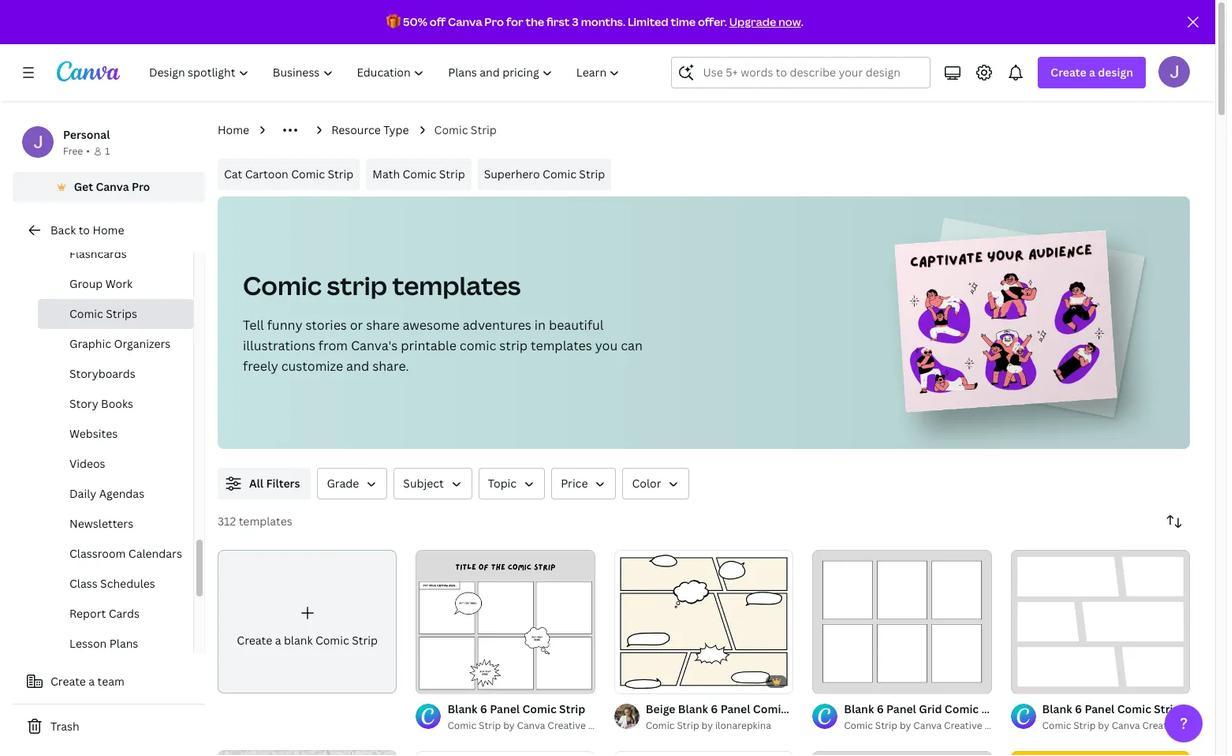 Task type: locate. For each thing, give the bounding box(es) containing it.
blank up superhero comic strip image at the right bottom of page
[[1043, 701, 1073, 716]]

blank up blank 4 panel rectangles comic strip image
[[845, 701, 875, 716]]

1 horizontal spatial blank 6 panel comic strip comic strip by canva creative studio
[[1043, 701, 1214, 732]]

0 horizontal spatial home
[[93, 223, 124, 238]]

storyboards
[[69, 366, 135, 381]]

studio inside blank 6 panel grid comic strip comic strip by canva creative studio
[[985, 719, 1015, 732]]

3 by from the left
[[900, 719, 912, 732]]

comic
[[460, 337, 497, 354]]

storyboards link
[[38, 359, 193, 389]]

create inside button
[[51, 674, 86, 689]]

panel up superhero comic strip image at the right bottom of page
[[1085, 701, 1115, 716]]

from
[[319, 337, 348, 354]]

create inside dropdown button
[[1051, 65, 1087, 80]]

6
[[711, 701, 718, 716], [480, 701, 488, 716], [877, 701, 884, 716], [1076, 701, 1083, 716]]

blank down '2'
[[448, 701, 478, 716]]

2 horizontal spatial templates
[[531, 337, 592, 354]]

2 vertical spatial create
[[51, 674, 86, 689]]

blank 6 panel grid comic strip image
[[813, 550, 992, 694]]

0 horizontal spatial blank 6 panel comic strip comic strip by canva creative studio
[[448, 701, 618, 732]]

a inside "create a design" dropdown button
[[1090, 65, 1096, 80]]

2 studio from the left
[[985, 719, 1015, 732]]

Search search field
[[703, 58, 921, 88]]

strip inside tell funny stories or share awesome adventures in beautiful illustrations from canva's printable comic strip templates you can freely customize and share.
[[500, 337, 528, 354]]

books
[[101, 396, 133, 411]]

0 horizontal spatial a
[[89, 674, 95, 689]]

creative up colorful blob 6 panel comic strip image
[[548, 719, 586, 732]]

by up green yellow pink gift for friend comic strip image
[[702, 719, 713, 732]]

1
[[105, 144, 110, 158], [427, 675, 432, 686]]

0 horizontal spatial comic strip by canva creative studio link
[[448, 718, 618, 734]]

panel left grid
[[887, 701, 917, 716]]

design
[[1099, 65, 1134, 80]]

first
[[547, 14, 570, 29]]

3 blank from the left
[[845, 701, 875, 716]]

daily
[[69, 486, 96, 501]]

beige
[[646, 701, 676, 716]]

canva up colorful blob 6 panel comic strip image
[[517, 719, 546, 732]]

story books link
[[38, 389, 193, 419]]

months.
[[581, 14, 626, 29]]

2 comic strip by canva creative studio link from the left
[[845, 718, 1015, 734]]

a inside create a blank comic strip element
[[275, 633, 281, 648]]

None search field
[[672, 57, 931, 88]]

comic strip by canva creative studio link down grid
[[845, 718, 1015, 734]]

math
[[373, 167, 400, 181]]

1 left of
[[427, 675, 432, 686]]

6 up colorful blob 6 panel comic strip image
[[480, 701, 488, 716]]

blank 6 panel comic strip link up superhero comic strip image at the right bottom of page
[[1043, 701, 1191, 718]]

home inside 'link'
[[93, 223, 124, 238]]

0 vertical spatial create
[[1051, 65, 1087, 80]]

1 vertical spatial strip
[[500, 337, 528, 354]]

create a design
[[1051, 65, 1134, 80]]

1 by from the left
[[702, 719, 713, 732]]

to
[[79, 223, 90, 238]]

freely
[[243, 357, 278, 375]]

2 horizontal spatial comic strip by canva creative studio link
[[1043, 718, 1214, 734]]

canva
[[448, 14, 483, 29], [96, 179, 129, 194], [517, 719, 546, 732], [914, 719, 942, 732], [1112, 719, 1141, 732]]

comic strip by canva creative studio link up superhero comic strip image at the right bottom of page
[[1043, 718, 1214, 734]]

2 blank 6 panel comic strip link from the left
[[1043, 701, 1191, 718]]

cat cartoon comic strip
[[224, 167, 354, 181]]

1 horizontal spatial strip
[[500, 337, 528, 354]]

1 blank from the left
[[678, 701, 709, 716]]

comic strip templates
[[243, 268, 521, 302]]

studio
[[588, 719, 618, 732], [985, 719, 1015, 732], [1184, 719, 1214, 732]]

1 panel from the left
[[721, 701, 751, 716]]

2 by from the left
[[504, 719, 515, 732]]

1 6 from the left
[[711, 701, 718, 716]]

1 horizontal spatial a
[[275, 633, 281, 648]]

blank 6 panel comic strip link
[[448, 701, 596, 718], [1043, 701, 1191, 718]]

•
[[86, 144, 90, 158]]

price
[[561, 476, 588, 491]]

canva right get
[[96, 179, 129, 194]]

get canva pro
[[74, 179, 150, 194]]

strip up or
[[327, 268, 387, 302]]

2 panel from the left
[[490, 701, 520, 716]]

0 horizontal spatial blank 6 panel comic strip image
[[416, 550, 596, 694]]

0 vertical spatial 1
[[105, 144, 110, 158]]

creative down blank 6 panel grid comic strip link
[[945, 719, 983, 732]]

2 horizontal spatial creative
[[1143, 719, 1181, 732]]

0 vertical spatial home
[[218, 122, 249, 137]]

3 6 from the left
[[877, 701, 884, 716]]

1 horizontal spatial creative
[[945, 719, 983, 732]]

group work link
[[38, 269, 193, 299]]

4 panel from the left
[[1085, 701, 1115, 716]]

1 vertical spatial pro
[[132, 179, 150, 194]]

calendars
[[129, 546, 182, 561]]

daily agendas link
[[38, 479, 193, 509]]

blank 6 panel comic strip link up colorful blob 6 panel comic strip image
[[448, 701, 596, 718]]

1 horizontal spatial blank 6 panel comic strip link
[[1043, 701, 1191, 718]]

creative up superhero comic strip image at the right bottom of page
[[1143, 719, 1181, 732]]

2 horizontal spatial create
[[1051, 65, 1087, 80]]

colorful blob 6 panel comic strip image
[[416, 751, 596, 755]]

share
[[366, 316, 400, 334]]

resource
[[332, 122, 381, 137]]

limited
[[628, 14, 669, 29]]

blank 6 panel comic strip link for "comic strip by canva creative studio" link for superhero comic strip image at the right bottom of page
[[1043, 701, 1191, 718]]

blank up comic strip by ilonarepkina link
[[678, 701, 709, 716]]

for
[[507, 14, 524, 29]]

canva up superhero comic strip image at the right bottom of page
[[1112, 719, 1141, 732]]

a left team at the bottom
[[89, 674, 95, 689]]

1 horizontal spatial create
[[237, 633, 272, 648]]

off
[[430, 14, 446, 29]]

creative
[[548, 719, 586, 732], [945, 719, 983, 732], [1143, 719, 1181, 732]]

2 vertical spatial a
[[89, 674, 95, 689]]

offer.
[[698, 14, 727, 29]]

strip
[[471, 122, 497, 137], [328, 167, 354, 181], [439, 167, 465, 181], [579, 167, 605, 181], [352, 633, 378, 648], [790, 701, 817, 716], [560, 701, 586, 716], [982, 701, 1008, 716], [1155, 701, 1181, 716], [677, 719, 700, 732], [479, 719, 501, 732], [876, 719, 898, 732], [1074, 719, 1096, 732]]

1 of 2 link
[[416, 550, 596, 694]]

top level navigation element
[[139, 57, 634, 88]]

1 horizontal spatial templates
[[393, 268, 521, 302]]

a left blank at the bottom left
[[275, 633, 281, 648]]

comic strip by canva creative studio link up colorful blob 6 panel comic strip image
[[448, 718, 618, 734]]

panel up colorful blob 6 panel comic strip image
[[490, 701, 520, 716]]

2 creative from the left
[[945, 719, 983, 732]]

templates down beautiful
[[531, 337, 592, 354]]

create a blank comic strip element
[[218, 550, 397, 694]]

strip down "adventures"
[[500, 337, 528, 354]]

6 up comic strip by ilonarepkina link
[[711, 701, 718, 716]]

1 horizontal spatial blank 6 panel comic strip image
[[1011, 550, 1191, 694]]

all
[[249, 476, 264, 491]]

create left blank at the bottom left
[[237, 633, 272, 648]]

1 vertical spatial 1
[[427, 675, 432, 686]]

create a blank comic strip
[[237, 633, 378, 648]]

pro up back to home 'link'
[[132, 179, 150, 194]]

0 vertical spatial templates
[[393, 268, 521, 302]]

by up superhero comic strip image at the right bottom of page
[[1099, 719, 1110, 732]]

a
[[1090, 65, 1096, 80], [275, 633, 281, 648], [89, 674, 95, 689]]

3 creative from the left
[[1143, 719, 1181, 732]]

2 horizontal spatial a
[[1090, 65, 1096, 80]]

1 vertical spatial templates
[[531, 337, 592, 354]]

all filters
[[249, 476, 300, 491]]

subject button
[[394, 468, 473, 500]]

strip
[[327, 268, 387, 302], [500, 337, 528, 354]]

beautiful
[[549, 316, 604, 334]]

1 vertical spatial a
[[275, 633, 281, 648]]

3 comic strip by canva creative studio link from the left
[[1043, 718, 1214, 734]]

a left design
[[1090, 65, 1096, 80]]

creative inside blank 6 panel grid comic strip comic strip by canva creative studio
[[945, 719, 983, 732]]

comic strip templates image
[[854, 196, 1191, 449], [895, 231, 1118, 412]]

3 studio from the left
[[1184, 719, 1214, 732]]

0 horizontal spatial 1
[[105, 144, 110, 158]]

time
[[671, 14, 696, 29]]

pro inside 'button'
[[132, 179, 150, 194]]

1 horizontal spatial studio
[[985, 719, 1015, 732]]

2 blank 6 panel comic strip comic strip by canva creative studio from the left
[[1043, 701, 1214, 732]]

and
[[347, 357, 369, 375]]

resource type
[[332, 122, 409, 137]]

topic button
[[479, 468, 545, 500]]

6 inside beige blank 6 panel comic strip comic strip by ilonarepkina
[[711, 701, 718, 716]]

upgrade
[[730, 14, 777, 29]]

cat cartoon comic strip link
[[218, 159, 360, 190]]

story
[[69, 396, 98, 411]]

1 vertical spatial home
[[93, 223, 124, 238]]

3 panel from the left
[[887, 701, 917, 716]]

story books
[[69, 396, 133, 411]]

in
[[535, 316, 546, 334]]

create left design
[[1051, 65, 1087, 80]]

group work
[[69, 276, 133, 291]]

by up colorful blob 6 panel comic strip image
[[504, 719, 515, 732]]

templates down all filters button
[[239, 514, 293, 529]]

a for blank
[[275, 633, 281, 648]]

1 blank 6 panel comic strip link from the left
[[448, 701, 596, 718]]

by down blank 6 panel grid comic strip link
[[900, 719, 912, 732]]

blank 6 panel comic strip comic strip by canva creative studio up superhero comic strip image at the right bottom of page
[[1043, 701, 1214, 732]]

panel inside blank 6 panel grid comic strip comic strip by canva creative studio
[[887, 701, 917, 716]]

0 horizontal spatial pro
[[132, 179, 150, 194]]

2
[[448, 675, 453, 686]]

1 horizontal spatial home
[[218, 122, 249, 137]]

pro left for
[[485, 14, 504, 29]]

blank inside blank 6 panel grid comic strip comic strip by canva creative studio
[[845, 701, 875, 716]]

home up cat
[[218, 122, 249, 137]]

1 vertical spatial create
[[237, 633, 272, 648]]

green yellow pink gift for friend comic strip image
[[615, 751, 794, 755]]

comic strip by canva creative studio link for superhero comic strip image at the right bottom of page
[[1043, 718, 1214, 734]]

grade button
[[318, 468, 388, 500]]

comic
[[434, 122, 468, 137], [291, 167, 325, 181], [403, 167, 437, 181], [543, 167, 577, 181], [243, 268, 322, 302], [69, 306, 103, 321], [316, 633, 349, 648], [753, 701, 788, 716], [523, 701, 557, 716], [945, 701, 979, 716], [1118, 701, 1152, 716], [646, 719, 675, 732], [448, 719, 477, 732], [845, 719, 873, 732], [1043, 719, 1072, 732]]

type
[[384, 122, 409, 137]]

6 up superhero comic strip image at the right bottom of page
[[1076, 701, 1083, 716]]

1 horizontal spatial comic strip by canva creative studio link
[[845, 718, 1015, 734]]

2 horizontal spatial studio
[[1184, 719, 1214, 732]]

0 vertical spatial pro
[[485, 14, 504, 29]]

0 horizontal spatial templates
[[239, 514, 293, 529]]

printable
[[401, 337, 457, 354]]

websites
[[69, 426, 118, 441]]

0 horizontal spatial creative
[[548, 719, 586, 732]]

back to home link
[[13, 215, 205, 246]]

superhero comic strip image
[[1011, 751, 1191, 755]]

blank 6 panel comic strip image
[[416, 550, 596, 694], [1011, 550, 1191, 694]]

comic strip by canva creative studio link
[[448, 718, 618, 734], [845, 718, 1015, 734], [1043, 718, 1214, 734]]

canva down blank 6 panel grid comic strip link
[[914, 719, 942, 732]]

blank 6 panel comic strip comic strip by canva creative studio up colorful blob 6 panel comic strip image
[[448, 701, 618, 732]]

trash link
[[13, 711, 205, 743]]

blank 6 panel grid comic strip link
[[845, 701, 1008, 718]]

pro
[[485, 14, 504, 29], [132, 179, 150, 194]]

6 up blank 4 panel rectangles comic strip image
[[877, 701, 884, 716]]

0 vertical spatial a
[[1090, 65, 1096, 80]]

cartoon
[[245, 167, 289, 181]]

home right to at left top
[[93, 223, 124, 238]]

black white collage grunge mouth eyes chat comic strip image
[[218, 750, 397, 755]]

1 right the "•"
[[105, 144, 110, 158]]

filters
[[266, 476, 300, 491]]

create for create a team
[[51, 674, 86, 689]]

videos
[[69, 456, 105, 471]]

create down "lesson"
[[51, 674, 86, 689]]

cat
[[224, 167, 242, 181]]

beige blank 6 panel comic strip image
[[615, 550, 794, 694]]

0 horizontal spatial blank 6 panel comic strip link
[[448, 701, 596, 718]]

0 horizontal spatial strip
[[327, 268, 387, 302]]

a for team
[[89, 674, 95, 689]]

of
[[434, 675, 446, 686]]

1 creative from the left
[[548, 719, 586, 732]]

templates up awesome
[[393, 268, 521, 302]]

0 horizontal spatial create
[[51, 674, 86, 689]]

beige blank 6 panel comic strip link
[[646, 701, 817, 718]]

a inside create a team button
[[89, 674, 95, 689]]

blank 6 panel grid comic strip comic strip by canva creative studio
[[845, 701, 1015, 732]]

panel up ilonarepkina
[[721, 701, 751, 716]]

templates inside tell funny stories or share awesome adventures in beautiful illustrations from canva's printable comic strip templates you can freely customize and share.
[[531, 337, 592, 354]]

.
[[801, 14, 804, 29]]

math comic strip link
[[366, 159, 472, 190]]

1 horizontal spatial 1
[[427, 675, 432, 686]]

2 6 from the left
[[480, 701, 488, 716]]

comic strip by canva creative studio link for blank 4 panel rectangles comic strip image
[[845, 718, 1015, 734]]

home
[[218, 122, 249, 137], [93, 223, 124, 238]]

0 horizontal spatial studio
[[588, 719, 618, 732]]



Task type: describe. For each thing, give the bounding box(es) containing it.
canva's
[[351, 337, 398, 354]]

color button
[[623, 468, 690, 500]]

adventures
[[463, 316, 532, 334]]

4 6 from the left
[[1076, 701, 1083, 716]]

creative for 3rd "comic strip by canva creative studio" link from the right's blank 6 panel comic strip "link"
[[548, 719, 586, 732]]

2 blank 6 panel comic strip image from the left
[[1011, 550, 1191, 694]]

funny
[[267, 316, 303, 334]]

home link
[[218, 122, 249, 139]]

1 studio from the left
[[588, 719, 618, 732]]

report cards
[[69, 606, 140, 621]]

subject
[[404, 476, 444, 491]]

create for create a design
[[1051, 65, 1087, 80]]

jacob simon image
[[1159, 56, 1191, 88]]

🎁
[[387, 14, 401, 29]]

1 for 1
[[105, 144, 110, 158]]

superhero
[[484, 167, 540, 181]]

panel for "comic strip by canva creative studio" link corresponding to blank 4 panel rectangles comic strip image
[[887, 701, 917, 716]]

4 by from the left
[[1099, 719, 1110, 732]]

3
[[572, 14, 579, 29]]

6 inside blank 6 panel grid comic strip comic strip by canva creative studio
[[877, 701, 884, 716]]

1 for 1 of 2
[[427, 675, 432, 686]]

2 blank from the left
[[448, 701, 478, 716]]

topic
[[488, 476, 517, 491]]

get canva pro button
[[13, 172, 205, 202]]

create a team button
[[13, 666, 205, 698]]

illustrations
[[243, 337, 316, 354]]

team
[[97, 674, 125, 689]]

create a design button
[[1039, 57, 1147, 88]]

panel for 3rd "comic strip by canva creative studio" link from the right
[[490, 701, 520, 716]]

strips
[[106, 306, 137, 321]]

personal
[[63, 127, 110, 142]]

blank
[[284, 633, 313, 648]]

by inside blank 6 panel grid comic strip comic strip by canva creative studio
[[900, 719, 912, 732]]

comic strip
[[434, 122, 497, 137]]

newsletters
[[69, 516, 133, 531]]

customize
[[281, 357, 343, 375]]

lesson plans
[[69, 636, 138, 651]]

tell
[[243, 316, 264, 334]]

free
[[63, 144, 83, 158]]

Sort by button
[[1159, 506, 1191, 537]]

1 horizontal spatial pro
[[485, 14, 504, 29]]

1 blank 6 panel comic strip comic strip by canva creative studio from the left
[[448, 701, 618, 732]]

back
[[51, 223, 76, 238]]

work
[[105, 276, 133, 291]]

blank 6 panel comic strip link for 3rd "comic strip by canva creative studio" link from the right
[[448, 701, 596, 718]]

the
[[526, 14, 545, 29]]

grid
[[919, 701, 943, 716]]

cards
[[109, 606, 140, 621]]

flashcards
[[69, 246, 127, 261]]

ilonarepkina
[[716, 719, 772, 732]]

graphic organizers link
[[38, 329, 193, 359]]

classroom calendars
[[69, 546, 182, 561]]

math comic strip
[[373, 167, 465, 181]]

lesson plans link
[[38, 629, 193, 659]]

report
[[69, 606, 106, 621]]

or
[[350, 316, 363, 334]]

canva right off
[[448, 14, 483, 29]]

create a blank comic strip link
[[218, 550, 397, 694]]

50%
[[403, 14, 428, 29]]

superhero comic strip
[[484, 167, 605, 181]]

canva inside blank 6 panel grid comic strip comic strip by canva creative studio
[[914, 719, 942, 732]]

canva inside 'button'
[[96, 179, 129, 194]]

graphic organizers
[[69, 336, 171, 351]]

1 comic strip by canva creative studio link from the left
[[448, 718, 618, 734]]

2 vertical spatial templates
[[239, 514, 293, 529]]

videos link
[[38, 449, 193, 479]]

by inside beige blank 6 panel comic strip comic strip by ilonarepkina
[[702, 719, 713, 732]]

beige blank 6 panel comic strip comic strip by ilonarepkina
[[646, 701, 817, 732]]

blank inside beige blank 6 panel comic strip comic strip by ilonarepkina
[[678, 701, 709, 716]]

awesome
[[403, 316, 460, 334]]

report cards link
[[38, 599, 193, 629]]

back to home
[[51, 223, 124, 238]]

stories
[[306, 316, 347, 334]]

share.
[[373, 357, 409, 375]]

comic strips
[[69, 306, 137, 321]]

panel for "comic strip by canva creative studio" link for superhero comic strip image at the right bottom of page
[[1085, 701, 1115, 716]]

classroom
[[69, 546, 126, 561]]

1 of 2
[[427, 675, 453, 686]]

4 blank from the left
[[1043, 701, 1073, 716]]

creative for blank 6 panel comic strip "link" corresponding to "comic strip by canva creative studio" link for superhero comic strip image at the right bottom of page
[[1143, 719, 1181, 732]]

free •
[[63, 144, 90, 158]]

blank 4 panel rectangles comic strip image
[[813, 751, 992, 755]]

create a team
[[51, 674, 125, 689]]

0 vertical spatial strip
[[327, 268, 387, 302]]

now
[[779, 14, 801, 29]]

create for create a blank comic strip
[[237, 633, 272, 648]]

1 blank 6 panel comic strip image from the left
[[416, 550, 596, 694]]

312 templates
[[218, 514, 293, 529]]

a for design
[[1090, 65, 1096, 80]]

superhero comic strip link
[[478, 159, 612, 190]]

daily agendas
[[69, 486, 145, 501]]

grade
[[327, 476, 359, 491]]

you
[[596, 337, 618, 354]]

panel inside beige blank 6 panel comic strip comic strip by ilonarepkina
[[721, 701, 751, 716]]



Task type: vqa. For each thing, say whether or not it's contained in the screenshot.
middle the a
yes



